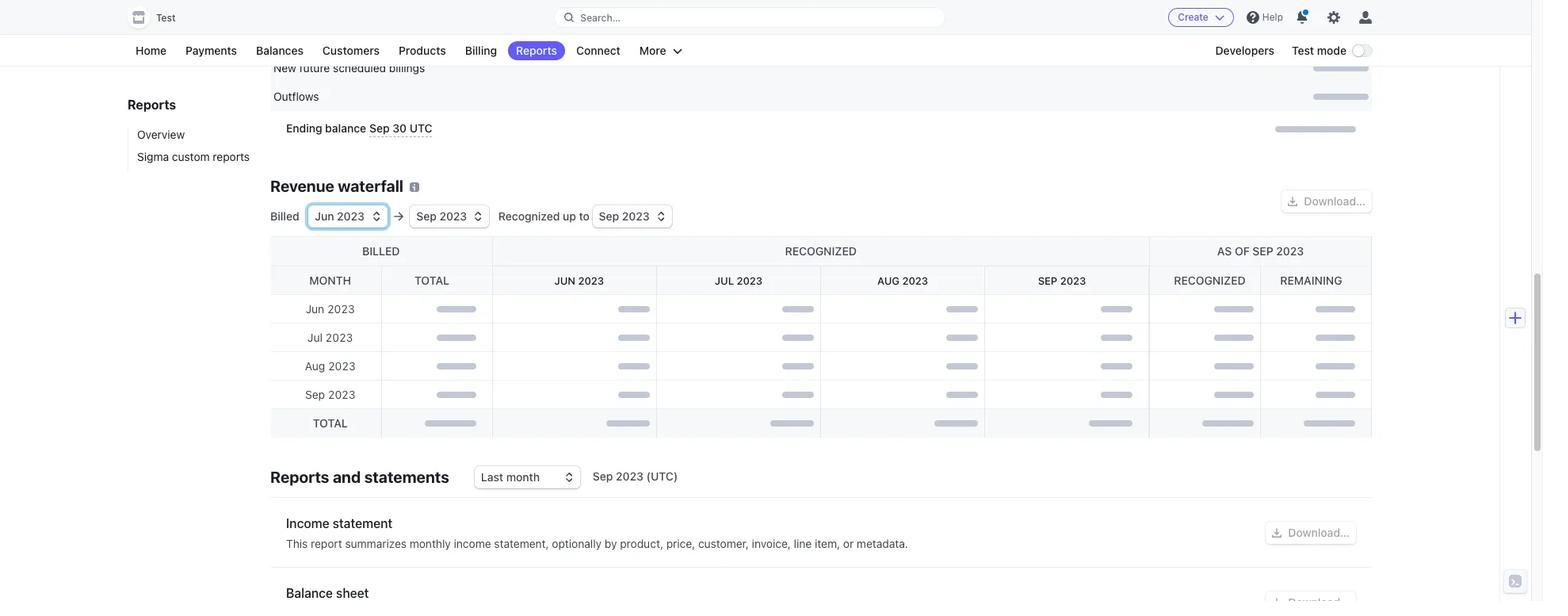 Task type: vqa. For each thing, say whether or not it's contained in the screenshot.
filters
no



Task type: describe. For each thing, give the bounding box(es) containing it.
1 vertical spatial jun
[[555, 274, 576, 287]]

jun 2023 button
[[309, 205, 388, 228]]

home link
[[128, 41, 175, 60]]

billing link
[[457, 41, 505, 60]]

metadata.
[[857, 537, 909, 550]]

of
[[1236, 244, 1250, 258]]

statements
[[364, 468, 449, 486]]

cell for the new future scheduled billings row
[[825, 60, 1369, 76]]

0 horizontal spatial jul
[[308, 331, 323, 344]]

ending
[[286, 121, 322, 135]]

billed
[[270, 209, 302, 223]]

developers link
[[1208, 41, 1283, 60]]

1 horizontal spatial aug 2023
[[878, 274, 929, 287]]

waterfall
[[338, 177, 404, 195]]

2 sep 2023 button from the left
[[593, 205, 672, 228]]

2 vertical spatial jun 2023
[[306, 302, 355, 316]]

balance sheet
[[286, 586, 369, 600]]

test for test
[[156, 12, 176, 24]]

statement
[[333, 516, 393, 531]]

2 vertical spatial jun
[[306, 302, 325, 316]]

1 vertical spatial jun 2023
[[555, 274, 604, 287]]

invoice,
[[752, 537, 791, 550]]

custom
[[172, 150, 210, 163]]

0 horizontal spatial reports
[[128, 98, 176, 112]]

product,
[[620, 537, 664, 550]]

sep 2023 inside sep 2023 dropdown button
[[417, 209, 467, 223]]

2 vertical spatial reports
[[270, 468, 329, 486]]

up
[[563, 209, 576, 223]]

monthly
[[410, 537, 451, 550]]

sheet
[[336, 586, 369, 600]]

outflows row
[[270, 82, 1373, 111]]

billed
[[362, 244, 400, 258]]

cell for row containing ending balance
[[825, 121, 1357, 137]]

2023 inside popup button
[[337, 209, 365, 223]]

recognized up to sep 2023
[[496, 209, 650, 223]]

overview
[[137, 128, 185, 141]]

utc for ending balance sep 30 utc
[[410, 121, 433, 135]]

future
[[299, 61, 330, 75]]

test for test mode
[[1293, 44, 1315, 57]]

0 vertical spatial svg image
[[1289, 197, 1298, 206]]

search…
[[581, 11, 621, 23]]

create button
[[1169, 8, 1235, 27]]

customers
[[323, 44, 380, 57]]

more button
[[632, 41, 690, 60]]

customers link
[[315, 41, 388, 60]]

Search… search field
[[555, 8, 945, 27]]

line
[[794, 537, 812, 550]]

0 horizontal spatial sep 2023
[[305, 388, 356, 401]]

as of sep 2023
[[1218, 244, 1305, 258]]

0 horizontal spatial total
[[313, 416, 348, 430]]

more
[[640, 44, 667, 57]]

utc for starting balance sep 1 utc
[[391, 33, 414, 46]]

or
[[844, 537, 854, 550]]

download… button for this report summarizes monthly income statement, optionally by product, price, customer, invoice, line item, or metadata.
[[1267, 522, 1357, 544]]

jun 2023 inside jun 2023 popup button
[[315, 209, 365, 223]]

to
[[579, 209, 590, 223]]

connect link
[[569, 41, 629, 60]]

svg image
[[1273, 528, 1283, 538]]

notifications image
[[1297, 11, 1309, 24]]

starting balance sep 1 utc
[[274, 33, 414, 46]]

sep 2023 (utc)
[[593, 469, 678, 483]]

help
[[1263, 11, 1284, 23]]

reports link
[[508, 41, 565, 60]]

download… for this report summarizes monthly income statement, optionally by product, price, customer, invoice, line item, or metadata.
[[1289, 526, 1350, 539]]

home
[[136, 44, 167, 57]]

reports and statements
[[270, 468, 449, 486]]

help button
[[1241, 5, 1290, 30]]

starting
[[274, 33, 314, 46]]

scheduled
[[333, 61, 386, 75]]

1 horizontal spatial jul 2023
[[715, 274, 763, 287]]

sigma custom reports
[[137, 150, 250, 163]]

remaining
[[1281, 274, 1343, 287]]

optionally
[[552, 537, 602, 550]]

developers
[[1216, 44, 1275, 57]]

overview link
[[128, 127, 255, 143]]



Task type: locate. For each thing, give the bounding box(es) containing it.
customer,
[[699, 537, 749, 550]]

test left the mode
[[1293, 44, 1315, 57]]

price,
[[667, 537, 696, 550]]

mode
[[1318, 44, 1347, 57]]

reports inside reports link
[[516, 44, 557, 57]]

aug 2023
[[878, 274, 929, 287], [305, 359, 356, 373]]

0 vertical spatial reports
[[516, 44, 557, 57]]

download…
[[1305, 194, 1366, 208], [1289, 526, 1350, 539]]

row containing starting balance
[[270, 25, 1373, 54]]

income
[[454, 537, 491, 550]]

cell inside the new future scheduled billings row
[[825, 60, 1369, 76]]

0 vertical spatial download…
[[1305, 194, 1366, 208]]

balance up new future scheduled billings
[[317, 33, 357, 46]]

2023 inside dropdown button
[[440, 209, 467, 223]]

jun 2023 down to
[[555, 274, 604, 287]]

create
[[1179, 11, 1209, 23]]

row up outflows row
[[270, 25, 1373, 54]]

0 horizontal spatial aug
[[305, 359, 325, 373]]

1 sep 2023 button from the left
[[410, 205, 489, 228]]

jun inside popup button
[[315, 209, 334, 223]]

0 horizontal spatial sep 2023 button
[[410, 205, 489, 228]]

billing
[[465, 44, 497, 57]]

2 row from the top
[[270, 111, 1373, 147]]

jun 2023 down revenue waterfall
[[315, 209, 365, 223]]

ending balance sep 30 utc
[[286, 121, 433, 135]]

0 horizontal spatial jul 2023
[[308, 331, 353, 344]]

Search… text field
[[555, 8, 945, 27]]

month
[[310, 274, 351, 287]]

sep
[[360, 33, 380, 46], [370, 121, 390, 135], [417, 209, 437, 223], [599, 209, 619, 223], [1253, 244, 1274, 258], [1039, 274, 1058, 287], [305, 388, 325, 401], [593, 469, 613, 483]]

jun 2023
[[315, 209, 365, 223], [555, 274, 604, 287], [306, 302, 355, 316]]

test up home
[[156, 12, 176, 24]]

1 vertical spatial jul
[[308, 331, 323, 344]]

1 horizontal spatial jul
[[715, 274, 734, 287]]

utc right 30 in the left top of the page
[[410, 121, 433, 135]]

grid
[[270, 0, 1373, 147]]

report
[[311, 537, 342, 550]]

1 horizontal spatial test
[[1293, 44, 1315, 57]]

download… button
[[1283, 190, 1373, 213], [1267, 522, 1357, 544]]

balance
[[317, 33, 357, 46], [325, 121, 366, 135]]

revenue
[[270, 177, 335, 195]]

payments link
[[178, 41, 245, 60]]

1 vertical spatial svg image
[[1273, 598, 1283, 601]]

1 vertical spatial reports
[[128, 98, 176, 112]]

1 horizontal spatial sep 2023 button
[[593, 205, 672, 228]]

sigma custom reports link
[[128, 149, 255, 165]]

jul 2023
[[715, 274, 763, 287], [308, 331, 353, 344]]

revenue waterfall
[[270, 177, 404, 195]]

balances link
[[248, 41, 312, 60]]

0 vertical spatial recognized
[[785, 244, 857, 258]]

1 vertical spatial aug 2023
[[305, 359, 356, 373]]

payments
[[186, 44, 237, 57]]

0 horizontal spatial aug 2023
[[305, 359, 356, 373]]

2 horizontal spatial reports
[[516, 44, 557, 57]]

jun down revenue waterfall
[[315, 209, 334, 223]]

income
[[286, 516, 330, 531]]

reports left and
[[270, 468, 329, 486]]

as
[[1218, 244, 1233, 258]]

cell containing starting balance
[[274, 32, 818, 48]]

income statement this report summarizes monthly income statement, optionally by product, price, customer, invoice, line item, or metadata.
[[286, 516, 909, 550]]

svg image up as of sep 2023 on the right of page
[[1289, 197, 1298, 206]]

billings
[[389, 61, 425, 75]]

1 vertical spatial utc
[[410, 121, 433, 135]]

1 horizontal spatial aug
[[878, 274, 900, 287]]

products
[[399, 44, 446, 57]]

jul
[[715, 274, 734, 287], [308, 331, 323, 344]]

0 vertical spatial total
[[415, 274, 450, 287]]

new future scheduled billings row
[[270, 54, 1373, 82]]

and
[[333, 468, 361, 486]]

0 vertical spatial sep 2023
[[417, 209, 467, 223]]

row containing ending balance
[[270, 111, 1373, 147]]

test
[[156, 12, 176, 24], [1293, 44, 1315, 57]]

total
[[415, 274, 450, 287], [313, 416, 348, 430]]

jun down up
[[555, 274, 576, 287]]

utc
[[391, 33, 414, 46], [410, 121, 433, 135]]

0 horizontal spatial recognized
[[785, 244, 857, 258]]

cell
[[286, 0, 818, 16], [274, 32, 818, 48], [825, 32, 1369, 48], [825, 60, 1369, 76], [825, 89, 1369, 105], [825, 121, 1357, 137]]

30
[[393, 121, 407, 135]]

1 vertical spatial sep 2023
[[1039, 274, 1087, 287]]

cell inside outflows row
[[825, 89, 1369, 105]]

0 vertical spatial download… button
[[1283, 190, 1373, 213]]

summarizes
[[345, 537, 407, 550]]

0 horizontal spatial svg image
[[1273, 598, 1283, 601]]

0 vertical spatial balance
[[317, 33, 357, 46]]

1 vertical spatial jul 2023
[[308, 331, 353, 344]]

1 vertical spatial aug
[[305, 359, 325, 373]]

download… button for billed
[[1283, 190, 1373, 213]]

row down the new future scheduled billings row
[[270, 111, 1373, 147]]

0 vertical spatial jul
[[715, 274, 734, 287]]

by
[[605, 537, 617, 550]]

reports
[[213, 150, 250, 163]]

1 horizontal spatial sep 2023
[[417, 209, 467, 223]]

reports right billing
[[516, 44, 557, 57]]

jun down month
[[306, 302, 325, 316]]

2 horizontal spatial sep 2023
[[1039, 274, 1087, 287]]

0 vertical spatial jul 2023
[[715, 274, 763, 287]]

statement,
[[494, 537, 549, 550]]

svg image down svg image
[[1273, 598, 1283, 601]]

test inside button
[[156, 12, 176, 24]]

row
[[270, 25, 1373, 54], [270, 111, 1373, 147]]

1 horizontal spatial recognized
[[1175, 274, 1246, 287]]

this
[[286, 537, 308, 550]]

recognized
[[499, 209, 560, 223]]

utc right 1
[[391, 33, 414, 46]]

1 vertical spatial row
[[270, 111, 1373, 147]]

1 horizontal spatial total
[[415, 274, 450, 287]]

svg image
[[1289, 197, 1298, 206], [1273, 598, 1283, 601]]

1 horizontal spatial reports
[[270, 468, 329, 486]]

1 vertical spatial balance
[[325, 121, 366, 135]]

balances
[[256, 44, 304, 57]]

0 vertical spatial jun 2023
[[315, 209, 365, 223]]

1 horizontal spatial svg image
[[1289, 197, 1298, 206]]

grid containing starting balance
[[270, 0, 1373, 147]]

new
[[274, 61, 296, 75]]

test button
[[128, 6, 192, 29]]

balance for ending balance
[[325, 121, 366, 135]]

connect
[[576, 44, 621, 57]]

1
[[383, 33, 388, 46]]

1 vertical spatial download… button
[[1267, 522, 1357, 544]]

balance for starting balance
[[317, 33, 357, 46]]

sigma
[[137, 150, 169, 163]]

1 vertical spatial test
[[1293, 44, 1315, 57]]

recognized
[[785, 244, 857, 258], [1175, 274, 1246, 287]]

(utc)
[[647, 469, 678, 483]]

0 vertical spatial jun
[[315, 209, 334, 223]]

balance
[[286, 586, 333, 600]]

0 vertical spatial aug
[[878, 274, 900, 287]]

cell for outflows row
[[825, 89, 1369, 105]]

outflows
[[274, 90, 319, 103]]

0 horizontal spatial test
[[156, 12, 176, 24]]

1 vertical spatial download…
[[1289, 526, 1350, 539]]

reports
[[516, 44, 557, 57], [128, 98, 176, 112], [270, 468, 329, 486]]

0 vertical spatial utc
[[391, 33, 414, 46]]

1 vertical spatial recognized
[[1175, 274, 1246, 287]]

0 vertical spatial test
[[156, 12, 176, 24]]

reports up the overview
[[128, 98, 176, 112]]

1 row from the top
[[270, 25, 1373, 54]]

2 vertical spatial sep 2023
[[305, 388, 356, 401]]

aug
[[878, 274, 900, 287], [305, 359, 325, 373]]

products link
[[391, 41, 454, 60]]

balance right ending
[[325, 121, 366, 135]]

0 vertical spatial row
[[270, 25, 1373, 54]]

1 vertical spatial total
[[313, 416, 348, 430]]

cell for row containing starting balance
[[825, 32, 1369, 48]]

0 vertical spatial aug 2023
[[878, 274, 929, 287]]

item,
[[815, 537, 841, 550]]

download… for billed
[[1305, 194, 1366, 208]]

2023
[[337, 209, 365, 223], [440, 209, 467, 223], [622, 209, 650, 223], [1277, 244, 1305, 258], [578, 274, 604, 287], [737, 274, 763, 287], [903, 274, 929, 287], [1061, 274, 1087, 287], [328, 302, 355, 316], [326, 331, 353, 344], [328, 359, 356, 373], [328, 388, 356, 401], [616, 469, 644, 483]]

test mode
[[1293, 44, 1347, 57]]

new future scheduled billings
[[274, 61, 425, 75]]

sep 2023 button
[[410, 205, 489, 228], [593, 205, 672, 228]]

sep inside dropdown button
[[417, 209, 437, 223]]

jun 2023 down month
[[306, 302, 355, 316]]



